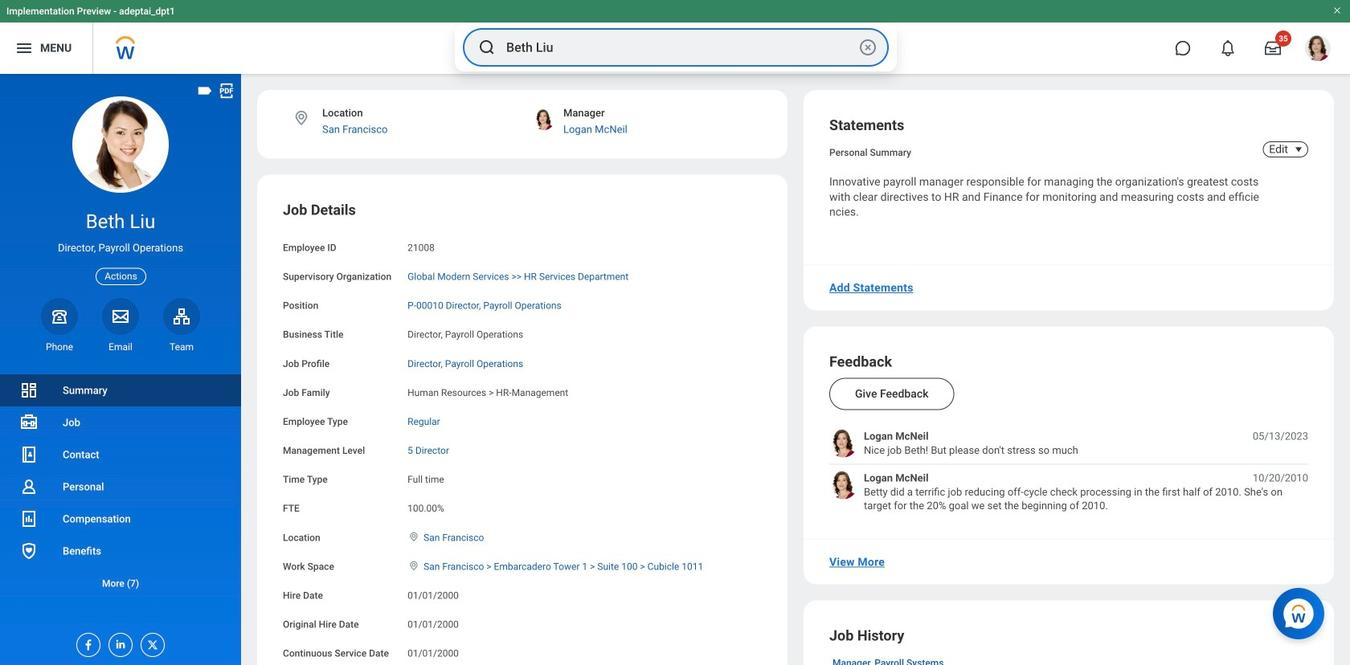 Task type: vqa. For each thing, say whether or not it's contained in the screenshot.
Personal Summary ELEMENT
yes



Task type: locate. For each thing, give the bounding box(es) containing it.
close environment banner image
[[1333, 6, 1342, 15]]

mail image
[[111, 307, 130, 326]]

email beth liu element
[[102, 341, 139, 354]]

personal summary element
[[830, 144, 912, 158]]

inbox large image
[[1265, 40, 1281, 56]]

notifications large image
[[1220, 40, 1236, 56]]

compensation image
[[19, 510, 39, 529]]

list
[[0, 375, 241, 600], [830, 430, 1309, 513]]

team beth liu element
[[163, 341, 200, 354]]

Search Workday  search field
[[506, 30, 855, 65]]

None search field
[[455, 23, 897, 72]]

location image
[[293, 109, 310, 127], [408, 532, 421, 543]]

0 vertical spatial employee's photo (logan mcneil) image
[[830, 430, 858, 458]]

group
[[283, 201, 762, 666]]

0 horizontal spatial location image
[[293, 109, 310, 127]]

1 vertical spatial location image
[[408, 532, 421, 543]]

1 horizontal spatial location image
[[408, 532, 421, 543]]

tag image
[[196, 82, 214, 100]]

personal image
[[19, 477, 39, 497]]

profile logan mcneil image
[[1305, 35, 1331, 64]]

job image
[[19, 413, 39, 432]]

caret down image
[[1289, 143, 1309, 156]]

search image
[[477, 38, 497, 57]]

contact image
[[19, 445, 39, 465]]

x image
[[141, 634, 159, 652]]

employee's photo (logan mcneil) image
[[830, 430, 858, 458], [830, 471, 858, 499]]

1 vertical spatial employee's photo (logan mcneil) image
[[830, 471, 858, 499]]

banner
[[0, 0, 1350, 74]]

navigation pane region
[[0, 74, 241, 666]]



Task type: describe. For each thing, give the bounding box(es) containing it.
0 vertical spatial location image
[[293, 109, 310, 127]]

location image
[[408, 561, 421, 572]]

summary image
[[19, 381, 39, 400]]

view team image
[[172, 307, 191, 326]]

1 horizontal spatial list
[[830, 430, 1309, 513]]

facebook image
[[77, 634, 95, 652]]

justify image
[[14, 39, 34, 58]]

phone image
[[48, 307, 71, 326]]

2 employee's photo (logan mcneil) image from the top
[[830, 471, 858, 499]]

linkedin image
[[109, 634, 127, 651]]

full time element
[[408, 471, 444, 486]]

benefits image
[[19, 542, 39, 561]]

view printable version (pdf) image
[[218, 82, 236, 100]]

1 employee's photo (logan mcneil) image from the top
[[830, 430, 858, 458]]

0 horizontal spatial list
[[0, 375, 241, 600]]

x circle image
[[859, 38, 878, 57]]

phone beth liu element
[[41, 341, 78, 354]]



